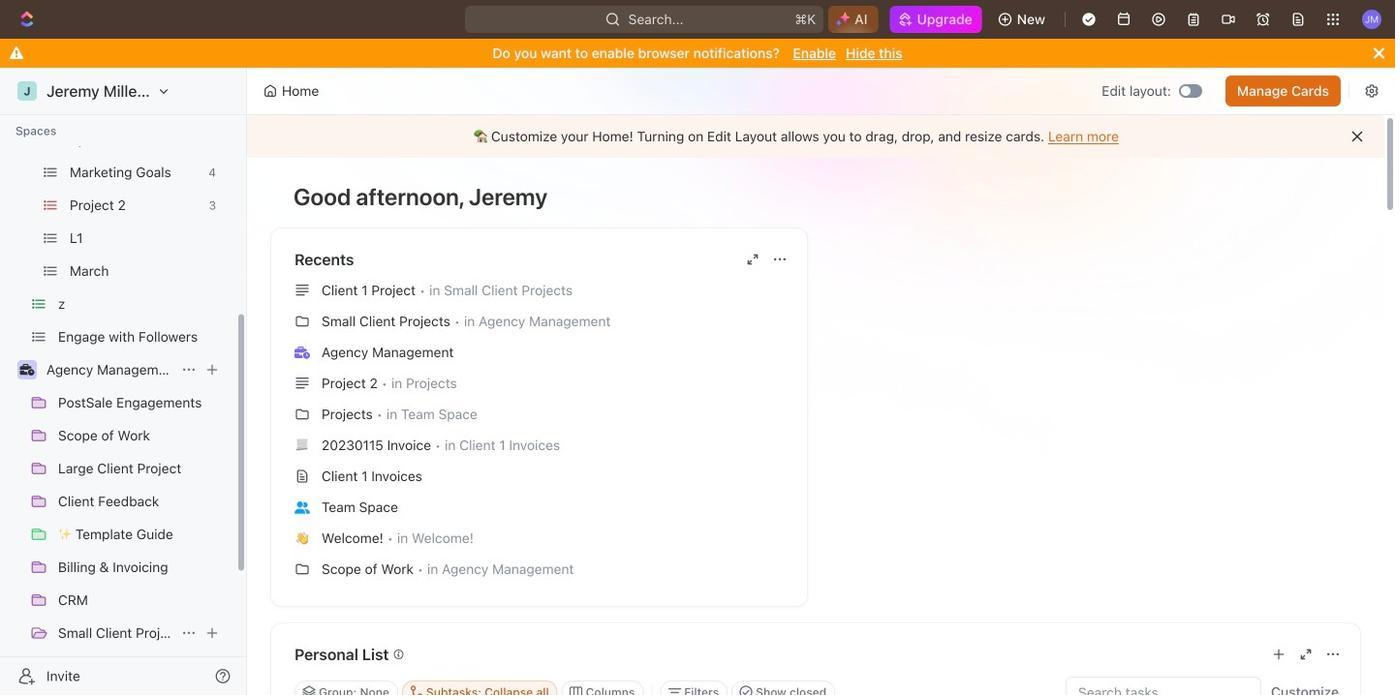 Task type: locate. For each thing, give the bounding box(es) containing it.
tree
[[8, 58, 228, 696]]

alert
[[247, 115, 1384, 158]]

business time image
[[295, 347, 310, 359]]

Search tasks... text field
[[1067, 678, 1260, 696]]

jeremy miller's workspace, , element
[[17, 81, 37, 101]]

user group image
[[295, 502, 310, 514]]



Task type: describe. For each thing, give the bounding box(es) containing it.
business time image
[[20, 364, 34, 376]]

tree inside sidebar navigation
[[8, 58, 228, 696]]

sidebar navigation
[[0, 27, 251, 696]]



